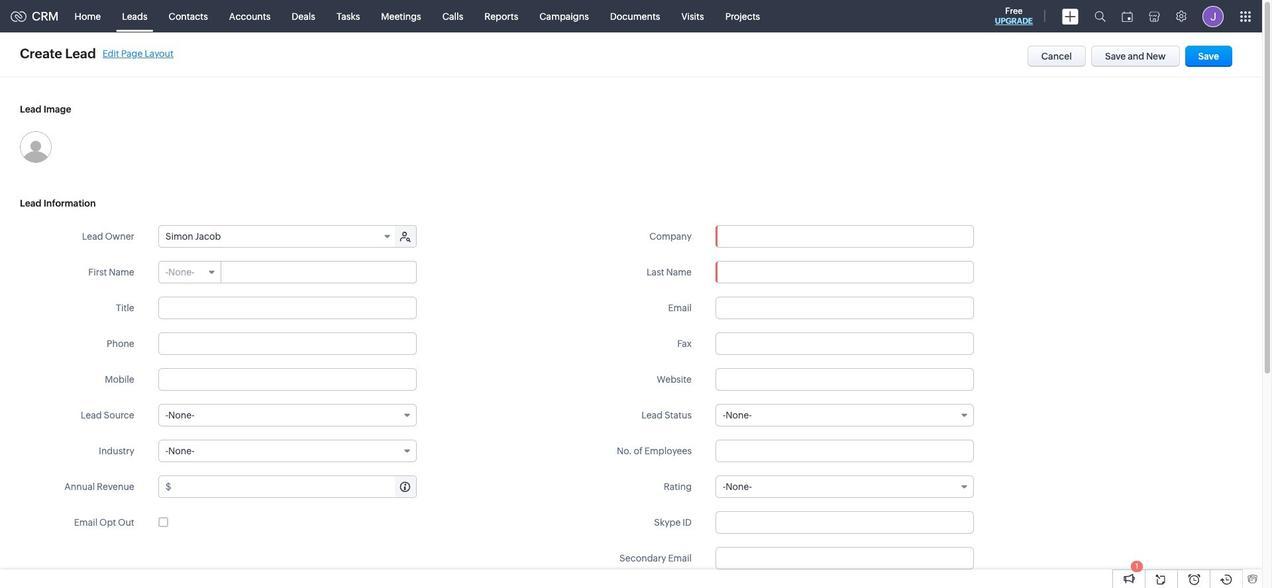 Task type: describe. For each thing, give the bounding box(es) containing it.
logo image
[[11, 11, 27, 22]]

create menu image
[[1063, 8, 1079, 24]]

profile image
[[1203, 6, 1224, 27]]

calendar image
[[1122, 11, 1134, 22]]

create menu element
[[1055, 0, 1087, 32]]

profile element
[[1195, 0, 1232, 32]]



Task type: locate. For each thing, give the bounding box(es) containing it.
search element
[[1087, 0, 1114, 32]]

None field
[[159, 226, 396, 247], [717, 226, 974, 247], [159, 262, 221, 283], [158, 404, 417, 427], [716, 404, 975, 427], [158, 440, 417, 463], [716, 476, 975, 499], [159, 226, 396, 247], [717, 226, 974, 247], [159, 262, 221, 283], [158, 404, 417, 427], [716, 404, 975, 427], [158, 440, 417, 463], [716, 476, 975, 499]]

None text field
[[717, 226, 974, 247], [716, 261, 975, 284], [158, 297, 417, 320], [173, 477, 416, 498], [716, 548, 975, 570], [717, 226, 974, 247], [716, 261, 975, 284], [158, 297, 417, 320], [173, 477, 416, 498], [716, 548, 975, 570]]

None text field
[[222, 262, 416, 283], [716, 297, 975, 320], [158, 333, 417, 355], [716, 333, 975, 355], [158, 369, 417, 391], [716, 369, 975, 391], [716, 440, 975, 463], [716, 512, 975, 534], [222, 262, 416, 283], [716, 297, 975, 320], [158, 333, 417, 355], [716, 333, 975, 355], [158, 369, 417, 391], [716, 369, 975, 391], [716, 440, 975, 463], [716, 512, 975, 534]]

search image
[[1095, 11, 1106, 22]]

image image
[[20, 131, 52, 163]]



Task type: vqa. For each thing, say whether or not it's contained in the screenshot.
text field
yes



